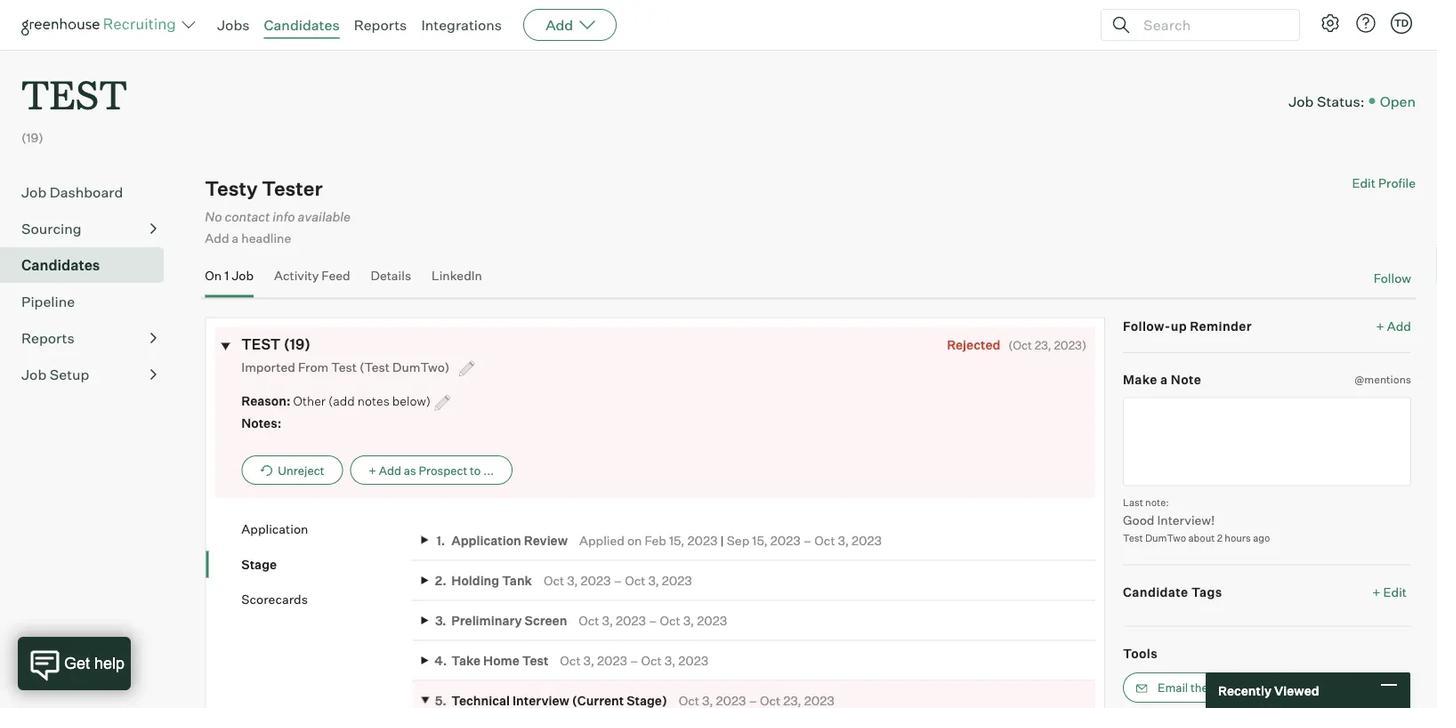 Task type: locate. For each thing, give the bounding box(es) containing it.
on 1 job link
[[205, 268, 254, 294]]

configure image
[[1320, 12, 1341, 34]]

candidates down sourcing
[[21, 256, 100, 274]]

0 horizontal spatial test
[[331, 359, 357, 374]]

headline
[[241, 230, 291, 246]]

reminder
[[1190, 318, 1252, 334]]

job setup link
[[21, 364, 157, 386]]

job inside 'link'
[[21, 366, 47, 384]]

dumtwo)
[[392, 359, 450, 374]]

(19) down test link
[[21, 130, 43, 146]]

oct
[[815, 532, 835, 548], [544, 573, 564, 588], [625, 573, 646, 588], [579, 613, 599, 628], [660, 613, 681, 628], [560, 653, 581, 668], [641, 653, 662, 668]]

+ inside button
[[369, 463, 376, 477]]

add button
[[523, 9, 617, 41]]

test down greenhouse recruiting image
[[21, 68, 127, 120]]

– down applied
[[614, 573, 622, 588]]

(19) up "from"
[[284, 335, 311, 353]]

linkedin
[[432, 268, 482, 283]]

candidates link down 'sourcing' link
[[21, 255, 157, 276]]

0 vertical spatial reports link
[[354, 16, 407, 34]]

details
[[371, 268, 411, 283]]

1 horizontal spatial candidates
[[264, 16, 340, 34]]

0 vertical spatial test
[[21, 68, 127, 120]]

unreject
[[278, 463, 324, 477]]

0 horizontal spatial 15,
[[669, 532, 685, 548]]

0 horizontal spatial test
[[21, 68, 127, 120]]

dumtwo
[[1145, 532, 1186, 544]]

0 vertical spatial reports
[[354, 16, 407, 34]]

good
[[1123, 512, 1155, 528]]

3. preliminary screen oct 3, 2023 – oct 3, 2023
[[435, 613, 727, 628]]

–
[[803, 532, 812, 548], [614, 573, 622, 588], [649, 613, 657, 628], [630, 653, 639, 668]]

follow
[[1374, 270, 1411, 286]]

reports link left integrations 'link'
[[354, 16, 407, 34]]

add
[[546, 16, 573, 34], [205, 230, 229, 246], [1387, 318, 1411, 334], [379, 463, 401, 477]]

15, right feb
[[669, 532, 685, 548]]

job
[[1289, 92, 1314, 110], [21, 184, 47, 201], [232, 268, 254, 283], [21, 366, 47, 384]]

take
[[451, 653, 481, 668]]

1 horizontal spatial candidates link
[[264, 16, 340, 34]]

+ add
[[1376, 318, 1411, 334]]

td button
[[1387, 9, 1416, 37]]

profile
[[1378, 175, 1416, 191]]

2023)
[[1054, 338, 1087, 352]]

1 horizontal spatial edit
[[1383, 584, 1407, 600]]

1 vertical spatial a
[[1161, 372, 1168, 387]]

tags
[[1192, 584, 1222, 600]]

jobs
[[217, 16, 250, 34]]

on
[[627, 532, 642, 548]]

reports down pipeline
[[21, 329, 75, 347]]

tools
[[1123, 645, 1158, 661]]

jobs link
[[217, 16, 250, 34]]

2023
[[687, 532, 718, 548], [771, 532, 801, 548], [852, 532, 882, 548], [581, 573, 611, 588], [662, 573, 692, 588], [616, 613, 646, 628], [697, 613, 727, 628], [597, 653, 627, 668], [678, 653, 709, 668]]

0 horizontal spatial reports link
[[21, 328, 157, 349]]

4. take home test oct 3, 2023 – oct 3, 2023
[[435, 653, 709, 668]]

job left 'status:'
[[1289, 92, 1314, 110]]

rejected
[[947, 337, 1001, 352]]

1 horizontal spatial (19)
[[284, 335, 311, 353]]

reports left integrations 'link'
[[354, 16, 407, 34]]

1 horizontal spatial test
[[241, 335, 281, 353]]

0 vertical spatial a
[[232, 230, 239, 246]]

linkedin link
[[432, 268, 482, 294]]

pipeline link
[[21, 291, 157, 313]]

edit profile
[[1352, 175, 1416, 191]]

3.
[[435, 613, 446, 628]]

0 vertical spatial test
[[331, 359, 357, 374]]

other
[[293, 393, 326, 409]]

ago
[[1253, 532, 1270, 544]]

up
[[1171, 318, 1187, 334]]

– down feb
[[649, 613, 657, 628]]

1 vertical spatial reports
[[21, 329, 75, 347]]

15,
[[669, 532, 685, 548], [752, 532, 768, 548]]

+ edit
[[1373, 584, 1407, 600]]

job dashboard
[[21, 184, 123, 201]]

test
[[331, 359, 357, 374], [1123, 532, 1143, 544], [522, 653, 549, 668]]

0 vertical spatial edit
[[1352, 175, 1376, 191]]

sep
[[727, 532, 750, 548]]

application
[[241, 521, 308, 537], [451, 532, 521, 548]]

reports link down the pipeline link
[[21, 328, 157, 349]]

candidates
[[264, 16, 340, 34], [21, 256, 100, 274]]

edit
[[1352, 175, 1376, 191], [1383, 584, 1407, 600]]

1 vertical spatial test
[[241, 335, 281, 353]]

1 horizontal spatial test
[[522, 653, 549, 668]]

make
[[1123, 372, 1158, 387]]

test for test
[[21, 68, 127, 120]]

+
[[1376, 318, 1385, 334], [369, 463, 376, 477], [1373, 584, 1381, 600]]

1 horizontal spatial 15,
[[752, 532, 768, 548]]

application up holding
[[451, 532, 521, 548]]

application up stage
[[241, 521, 308, 537]]

on
[[205, 268, 222, 283]]

team
[[1211, 681, 1241, 695]]

test right home
[[522, 653, 549, 668]]

(19)
[[21, 130, 43, 146], [284, 335, 311, 353]]

(oct
[[1008, 338, 1032, 352]]

1 vertical spatial test
[[1123, 532, 1143, 544]]

+ for + add as prospect to ...
[[369, 463, 376, 477]]

1 horizontal spatial reports
[[354, 16, 407, 34]]

recently viewed
[[1218, 683, 1319, 698]]

0 vertical spatial +
[[1376, 318, 1385, 334]]

job for job setup
[[21, 366, 47, 384]]

None text field
[[1123, 397, 1411, 486]]

...
[[483, 463, 494, 477]]

+ add link
[[1376, 317, 1411, 334]]

1 horizontal spatial reports link
[[354, 16, 407, 34]]

job up sourcing
[[21, 184, 47, 201]]

tools email the team
[[1123, 645, 1241, 695]]

recently
[[1218, 683, 1272, 698]]

1 vertical spatial edit
[[1383, 584, 1407, 600]]

td
[[1394, 17, 1409, 29]]

testy tester no contact info available add a headline
[[205, 176, 351, 246]]

2.
[[435, 573, 447, 588]]

1. application review applied on  feb 15, 2023 | sep 15, 2023 – oct 3, 2023
[[436, 532, 882, 548]]

candidates link right jobs link
[[264, 16, 340, 34]]

test down good
[[1123, 532, 1143, 544]]

0 vertical spatial (19)
[[21, 130, 43, 146]]

test (19)
[[241, 335, 311, 353]]

2 vertical spatial +
[[1373, 584, 1381, 600]]

0 horizontal spatial a
[[232, 230, 239, 246]]

1 vertical spatial candidates link
[[21, 255, 157, 276]]

test left (test
[[331, 359, 357, 374]]

review
[[524, 532, 568, 548]]

add inside button
[[379, 463, 401, 477]]

follow-
[[1123, 318, 1171, 334]]

reports
[[354, 16, 407, 34], [21, 329, 75, 347]]

0 horizontal spatial (19)
[[21, 130, 43, 146]]

make a note
[[1123, 372, 1202, 387]]

15, right the sep on the bottom of the page
[[752, 532, 768, 548]]

candidates right jobs link
[[264, 16, 340, 34]]

stage link
[[241, 556, 412, 573]]

0 horizontal spatial candidates link
[[21, 255, 157, 276]]

test up imported
[[241, 335, 281, 353]]

sourcing
[[21, 220, 82, 238]]

+ for + edit
[[1373, 584, 1381, 600]]

1 vertical spatial candidates
[[21, 256, 100, 274]]

job left setup
[[21, 366, 47, 384]]

pipeline
[[21, 293, 75, 311]]

a left note
[[1161, 372, 1168, 387]]

prospect
[[419, 463, 467, 477]]

1 vertical spatial +
[[369, 463, 376, 477]]

a down contact on the left top
[[232, 230, 239, 246]]

2 horizontal spatial test
[[1123, 532, 1143, 544]]



Task type: vqa. For each thing, say whether or not it's contained in the screenshot.
@MENTIONS
yes



Task type: describe. For each thing, give the bounding box(es) containing it.
0 horizontal spatial edit
[[1352, 175, 1376, 191]]

notes:
[[241, 415, 281, 431]]

reason:
[[241, 393, 291, 409]]

no
[[205, 208, 222, 224]]

reason: other (add notes below)
[[241, 393, 431, 409]]

4.
[[435, 653, 447, 668]]

applied
[[579, 532, 625, 548]]

+ add as prospect to ...
[[369, 463, 494, 477]]

@mentions
[[1355, 373, 1411, 386]]

feed
[[322, 268, 350, 283]]

email
[[1158, 681, 1188, 695]]

stage
[[241, 556, 277, 572]]

below)
[[392, 393, 431, 409]]

a inside testy tester no contact info available add a headline
[[232, 230, 239, 246]]

hours
[[1225, 532, 1251, 544]]

0 vertical spatial candidates
[[264, 16, 340, 34]]

0 vertical spatial candidates link
[[264, 16, 340, 34]]

follow-up reminder
[[1123, 318, 1252, 334]]

1 vertical spatial (19)
[[284, 335, 311, 353]]

(test
[[359, 359, 390, 374]]

job for job status:
[[1289, 92, 1314, 110]]

details link
[[371, 268, 411, 294]]

scorecards
[[241, 592, 308, 607]]

(add
[[328, 393, 355, 409]]

tank
[[502, 573, 532, 588]]

on 1 job
[[205, 268, 254, 283]]

0 horizontal spatial reports
[[21, 329, 75, 347]]

add inside testy tester no contact info available add a headline
[[205, 230, 229, 246]]

testy
[[205, 176, 258, 201]]

viewed
[[1274, 683, 1319, 698]]

note
[[1171, 372, 1202, 387]]

1 horizontal spatial a
[[1161, 372, 1168, 387]]

job setup
[[21, 366, 89, 384]]

2 vertical spatial test
[[522, 653, 549, 668]]

activity feed link
[[274, 268, 350, 294]]

to
[[470, 463, 481, 477]]

+ add as prospect to ... button
[[350, 455, 513, 485]]

td button
[[1391, 12, 1412, 34]]

holding
[[451, 573, 499, 588]]

about
[[1188, 532, 1215, 544]]

setup
[[50, 366, 89, 384]]

preliminary
[[451, 613, 522, 628]]

imported
[[241, 359, 295, 374]]

open
[[1380, 92, 1416, 110]]

scorecards link
[[241, 591, 412, 608]]

activity
[[274, 268, 319, 283]]

1.
[[436, 532, 445, 548]]

1 horizontal spatial application
[[451, 532, 521, 548]]

status:
[[1317, 92, 1365, 110]]

rejected (oct 23, 2023)
[[947, 337, 1087, 352]]

notes
[[358, 393, 390, 409]]

test for test (19)
[[241, 335, 281, 353]]

interview!
[[1157, 512, 1215, 528]]

0 horizontal spatial candidates
[[21, 256, 100, 274]]

job for job dashboard
[[21, 184, 47, 201]]

test inside last note: good interview! test dumtwo               about 2 hours               ago
[[1123, 532, 1143, 544]]

1 15, from the left
[[669, 532, 685, 548]]

1 vertical spatial reports link
[[21, 328, 157, 349]]

candidate
[[1123, 584, 1189, 600]]

integrations
[[421, 16, 502, 34]]

job right 1
[[232, 268, 254, 283]]

2 15, from the left
[[752, 532, 768, 548]]

unreject button
[[241, 455, 343, 485]]

the
[[1191, 681, 1208, 695]]

dashboard
[[50, 184, 123, 201]]

last note: good interview! test dumtwo               about 2 hours               ago
[[1123, 496, 1270, 544]]

1
[[224, 268, 229, 283]]

0 horizontal spatial application
[[241, 521, 308, 537]]

job status:
[[1289, 92, 1365, 110]]

23,
[[1035, 338, 1052, 352]]

+ for + add
[[1376, 318, 1385, 334]]

home
[[483, 653, 520, 668]]

last
[[1123, 496, 1143, 508]]

add inside popup button
[[546, 16, 573, 34]]

2
[[1217, 532, 1223, 544]]

activity feed
[[274, 268, 350, 283]]

application link
[[241, 520, 412, 538]]

email the team button
[[1123, 673, 1324, 703]]

Search text field
[[1139, 12, 1283, 38]]

sourcing link
[[21, 218, 157, 240]]

imported from test (test dumtwo)
[[241, 359, 452, 374]]

greenhouse recruiting image
[[21, 14, 182, 36]]

follow link
[[1374, 269, 1411, 287]]

as
[[404, 463, 416, 477]]

tester
[[262, 176, 323, 201]]

from
[[298, 359, 329, 374]]

|
[[720, 532, 724, 548]]

– right the sep on the bottom of the page
[[803, 532, 812, 548]]

info
[[273, 208, 295, 224]]

integrations link
[[421, 16, 502, 34]]

available
[[298, 208, 351, 224]]

– down the 3. preliminary screen oct 3, 2023 – oct 3, 2023
[[630, 653, 639, 668]]



